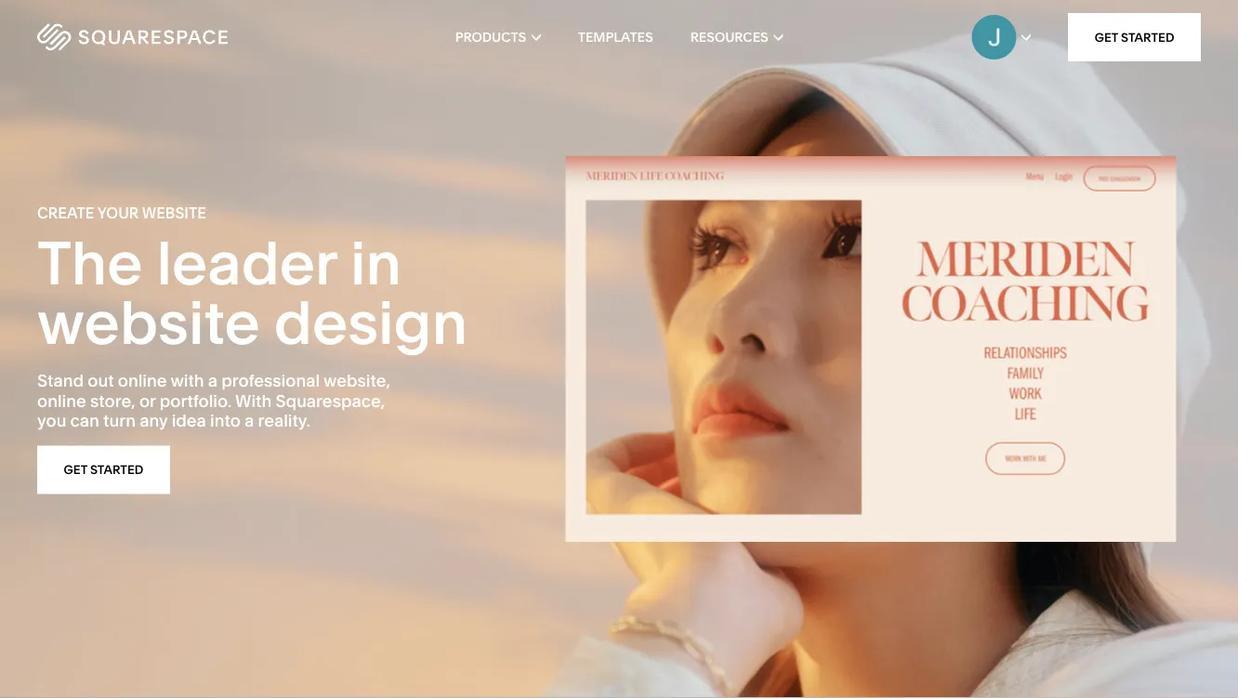 Task type: locate. For each thing, give the bounding box(es) containing it.
online
[[118, 370, 167, 391], [37, 390, 86, 411]]

started
[[1121, 30, 1174, 45], [90, 462, 143, 477]]

squarespace logo image
[[37, 23, 228, 51]]

templates
[[578, 29, 653, 45]]

reality.
[[258, 410, 310, 431]]

0 horizontal spatial get started
[[64, 462, 143, 477]]

website
[[142, 204, 206, 222], [37, 286, 260, 359]]

store,
[[90, 390, 135, 411]]

0 vertical spatial a
[[208, 370, 218, 391]]

any
[[140, 410, 168, 431]]

products button
[[455, 0, 541, 74]]

website up with
[[37, 286, 260, 359]]

1 horizontal spatial a
[[244, 410, 254, 431]]

0 vertical spatial started
[[1121, 30, 1174, 45]]

a right with
[[208, 370, 218, 391]]

turn
[[103, 410, 136, 431]]

get started link
[[1068, 13, 1201, 61], [37, 446, 170, 494]]

1 vertical spatial get started
[[64, 462, 143, 477]]

0 vertical spatial get started link
[[1068, 13, 1201, 61]]

you
[[37, 410, 66, 431]]

out
[[88, 370, 114, 391]]

1 horizontal spatial started
[[1121, 30, 1174, 45]]

online left out
[[37, 390, 86, 411]]

templates link
[[578, 0, 653, 74]]

with
[[235, 390, 272, 411]]

online right out
[[118, 370, 167, 391]]

website right your
[[142, 204, 206, 222]]

create your website the leader in website design
[[37, 204, 468, 359]]

0 horizontal spatial get
[[64, 462, 87, 477]]

get started
[[1095, 30, 1174, 45], [64, 462, 143, 477]]

0 horizontal spatial started
[[90, 462, 143, 477]]

a
[[208, 370, 218, 391], [244, 410, 254, 431]]

leader
[[157, 226, 337, 300]]

1 horizontal spatial get started link
[[1068, 13, 1201, 61]]

0 horizontal spatial get started link
[[37, 446, 170, 494]]

get
[[1095, 30, 1118, 45], [64, 462, 87, 477]]

resources button
[[690, 0, 783, 74]]

1 vertical spatial a
[[244, 410, 254, 431]]

0 vertical spatial website
[[142, 204, 206, 222]]

stand
[[37, 370, 84, 391]]

0 horizontal spatial a
[[208, 370, 218, 391]]

1 horizontal spatial get started
[[1095, 30, 1174, 45]]

squarespace logo link
[[37, 23, 270, 51]]

in
[[351, 226, 402, 300]]

professional
[[221, 370, 320, 391]]

a right into
[[244, 410, 254, 431]]

0 vertical spatial get
[[1095, 30, 1118, 45]]

into
[[210, 410, 241, 431]]



Task type: describe. For each thing, give the bounding box(es) containing it.
your
[[97, 204, 139, 222]]

idea
[[172, 410, 206, 431]]

resources
[[690, 29, 768, 45]]

1 vertical spatial get
[[64, 462, 87, 477]]

or
[[139, 390, 156, 411]]

1 vertical spatial website
[[37, 286, 260, 359]]

0 horizontal spatial online
[[37, 390, 86, 411]]

products
[[455, 29, 526, 45]]

can
[[70, 410, 99, 431]]

1 horizontal spatial get
[[1095, 30, 1118, 45]]

1 horizontal spatial online
[[118, 370, 167, 391]]

design
[[274, 286, 468, 359]]

portfolio.
[[160, 390, 232, 411]]

the
[[37, 226, 143, 300]]

1 vertical spatial get started link
[[37, 446, 170, 494]]

create
[[37, 204, 94, 222]]

with
[[171, 370, 204, 391]]

0 vertical spatial get started
[[1095, 30, 1174, 45]]

website,
[[323, 370, 390, 391]]

stand out online with a professional website, online store, or portfolio. with squarespace, you can turn any idea into a reality.
[[37, 370, 390, 431]]

squarespace,
[[276, 390, 385, 411]]

1 vertical spatial started
[[90, 462, 143, 477]]



Task type: vqa. For each thing, say whether or not it's contained in the screenshot.
store,
yes



